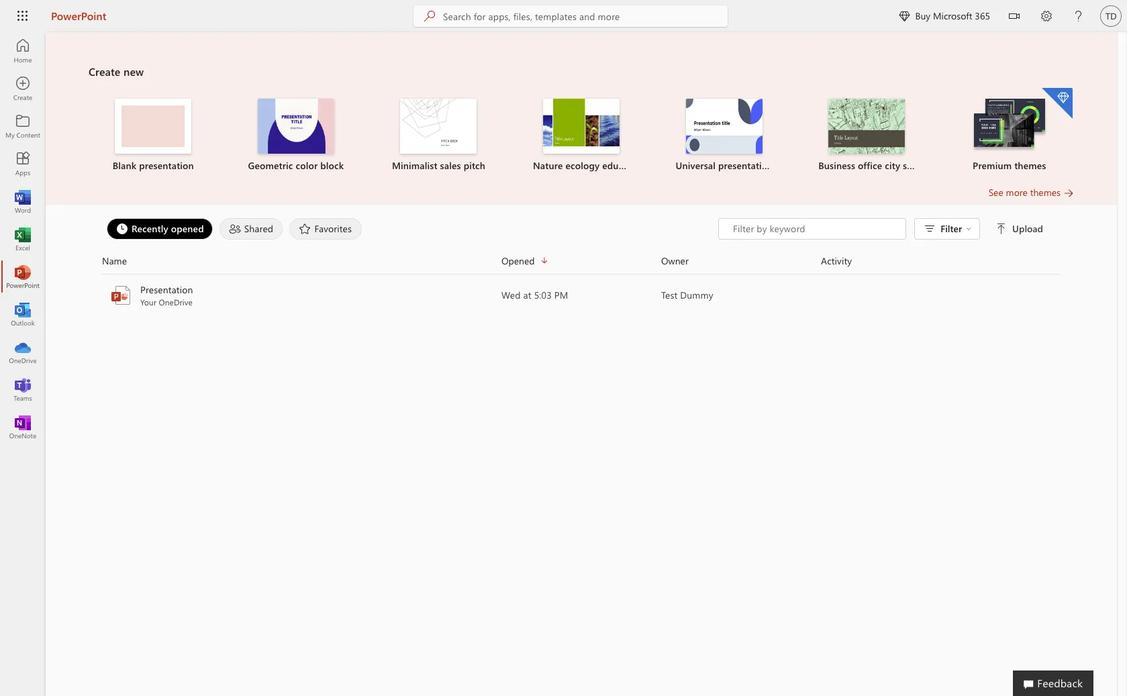 Task type: describe. For each thing, give the bounding box(es) containing it.
opened button
[[502, 253, 661, 269]]

feedback
[[1038, 676, 1083, 690]]

favorites
[[315, 222, 352, 235]]

minimalist sales pitch image
[[401, 99, 477, 154]]

my content image
[[16, 120, 30, 133]]

premium themes image
[[972, 99, 1048, 153]]

onedrive image
[[16, 345, 30, 359]]

presentation for universal presentation
[[719, 159, 773, 172]]

td
[[1106, 11, 1117, 21]]

shared
[[244, 222, 273, 235]]


[[997, 224, 1007, 234]]

geometric color block
[[248, 159, 344, 172]]

owner button
[[661, 253, 821, 269]]

test dummy
[[661, 289, 714, 302]]

test
[[661, 289, 678, 302]]

Filter by keyword text field
[[732, 222, 899, 236]]

business office city sketch presentation background (widescreen) element
[[804, 99, 930, 173]]

premium templates diamond image
[[1042, 88, 1073, 119]]

create image
[[16, 82, 30, 95]]

blank
[[113, 159, 137, 172]]

activity
[[821, 254, 852, 267]]

premium themes
[[973, 159, 1047, 172]]

your
[[140, 297, 157, 308]]

shared element
[[219, 218, 283, 240]]

apps image
[[16, 157, 30, 171]]

blank presentation element
[[90, 99, 217, 173]]

recently opened tab
[[103, 218, 216, 240]]

powerpoint image inside name presentation "cell"
[[110, 285, 132, 306]]

powerpoint
[[51, 9, 106, 23]]

owner
[[661, 254, 689, 267]]

minimalist sales pitch element
[[376, 99, 502, 173]]

microsoft
[[933, 9, 973, 22]]

pm
[[555, 289, 568, 302]]

geometric color block image
[[258, 99, 334, 154]]

365
[[975, 9, 991, 22]]


[[1009, 11, 1020, 21]]

powerpoint banner
[[0, 0, 1128, 35]]

 buy microsoft 365
[[899, 9, 991, 22]]

home image
[[16, 44, 30, 58]]

recently opened element
[[107, 218, 213, 240]]

universal presentation image
[[686, 99, 763, 154]]

premium
[[973, 159, 1012, 172]]

 button
[[999, 0, 1031, 35]]

presentation your onedrive
[[140, 283, 193, 308]]

opened
[[171, 222, 204, 235]]

favorites element
[[290, 218, 362, 240]]

none search field inside powerpoint banner
[[414, 5, 728, 27]]

teams image
[[16, 383, 30, 396]]

presentation for blank presentation
[[139, 159, 194, 172]]

create new
[[89, 64, 144, 79]]

name
[[102, 254, 127, 267]]

activity, column 4 of 4 column header
[[821, 253, 1061, 269]]


[[899, 11, 910, 21]]



Task type: vqa. For each thing, say whether or not it's contained in the screenshot.
Atlas "image"
no



Task type: locate. For each thing, give the bounding box(es) containing it.
see more themes button
[[989, 186, 1075, 199]]

presentation down universal presentation image at the right
[[719, 159, 773, 172]]

universal presentation element
[[661, 99, 788, 173]]

premium themes element
[[947, 88, 1073, 173]]

business office city sketch presentation background (widescreen) image
[[829, 99, 905, 154]]

onenote image
[[16, 420, 30, 434]]

powerpoint image left your
[[110, 285, 132, 306]]

td button
[[1095, 0, 1128, 32]]

word image
[[16, 195, 30, 208]]

name button
[[102, 253, 502, 269]]

minimalist sales pitch
[[392, 159, 486, 172]]

name presentation cell
[[102, 283, 502, 308]]

navigation
[[0, 32, 46, 446]]

create
[[89, 64, 121, 79]]

themes right the more
[[1031, 186, 1061, 199]]

dummy
[[681, 289, 714, 302]]

blank presentation
[[113, 159, 194, 172]]

tab list
[[103, 218, 719, 240]]

opened
[[502, 254, 535, 267]]

powerpoint image up outlook image
[[16, 270, 30, 283]]

outlook image
[[16, 308, 30, 321]]

shared tab
[[216, 218, 286, 240]]


[[966, 226, 972, 232]]

1 horizontal spatial presentation
[[719, 159, 773, 172]]

see more themes
[[989, 186, 1061, 199]]

feedback button
[[1013, 671, 1094, 696]]

nature ecology education photo presentation image
[[543, 99, 620, 154]]

row containing name
[[102, 253, 1061, 275]]

new
[[124, 64, 144, 79]]

see
[[989, 186, 1004, 199]]

excel image
[[16, 232, 30, 246]]

themes
[[1015, 159, 1047, 172], [1031, 186, 1061, 199]]

block
[[320, 159, 344, 172]]

Search box. Suggestions appear as you type. search field
[[443, 5, 728, 27]]

1 vertical spatial themes
[[1031, 186, 1061, 199]]

filter
[[941, 222, 962, 235]]

onedrive
[[159, 297, 193, 308]]

wed
[[502, 289, 521, 302]]

nature ecology education photo presentation element
[[518, 99, 645, 173]]

presentation right "blank"
[[139, 159, 194, 172]]

0 horizontal spatial powerpoint image
[[16, 270, 30, 283]]

themes up see more themes button
[[1015, 159, 1047, 172]]

color
[[296, 159, 318, 172]]

0 vertical spatial powerpoint image
[[16, 270, 30, 283]]

powerpoint image
[[16, 270, 30, 283], [110, 285, 132, 306]]

recently opened
[[132, 222, 204, 235]]

1 horizontal spatial powerpoint image
[[110, 285, 132, 306]]

presentation
[[139, 159, 194, 172], [719, 159, 773, 172]]

1 vertical spatial powerpoint image
[[110, 285, 132, 306]]

themes inside button
[[1031, 186, 1061, 199]]

 upload
[[997, 222, 1044, 235]]

2 presentation from the left
[[719, 159, 773, 172]]

0 vertical spatial themes
[[1015, 159, 1047, 172]]

row
[[102, 253, 1061, 275]]

displaying 1 out of 2 files. status
[[719, 218, 1046, 240]]

1 presentation from the left
[[139, 159, 194, 172]]

upload
[[1013, 222, 1044, 235]]

wed at 5:03 pm
[[502, 289, 568, 302]]

filter 
[[941, 222, 972, 235]]

universal
[[676, 159, 716, 172]]

sales
[[440, 159, 461, 172]]

minimalist
[[392, 159, 438, 172]]

geometric color block element
[[233, 99, 359, 173]]

None search field
[[414, 5, 728, 27]]

more
[[1006, 186, 1028, 199]]

universal presentation
[[676, 159, 773, 172]]

buy
[[916, 9, 931, 22]]

5:03
[[534, 289, 552, 302]]

tab list containing recently opened
[[103, 218, 719, 240]]

favorites tab
[[286, 218, 365, 240]]

0 horizontal spatial presentation
[[139, 159, 194, 172]]

recently
[[132, 222, 168, 235]]

geometric
[[248, 159, 293, 172]]

at
[[524, 289, 532, 302]]

presentation
[[140, 283, 193, 296]]

pitch
[[464, 159, 486, 172]]



